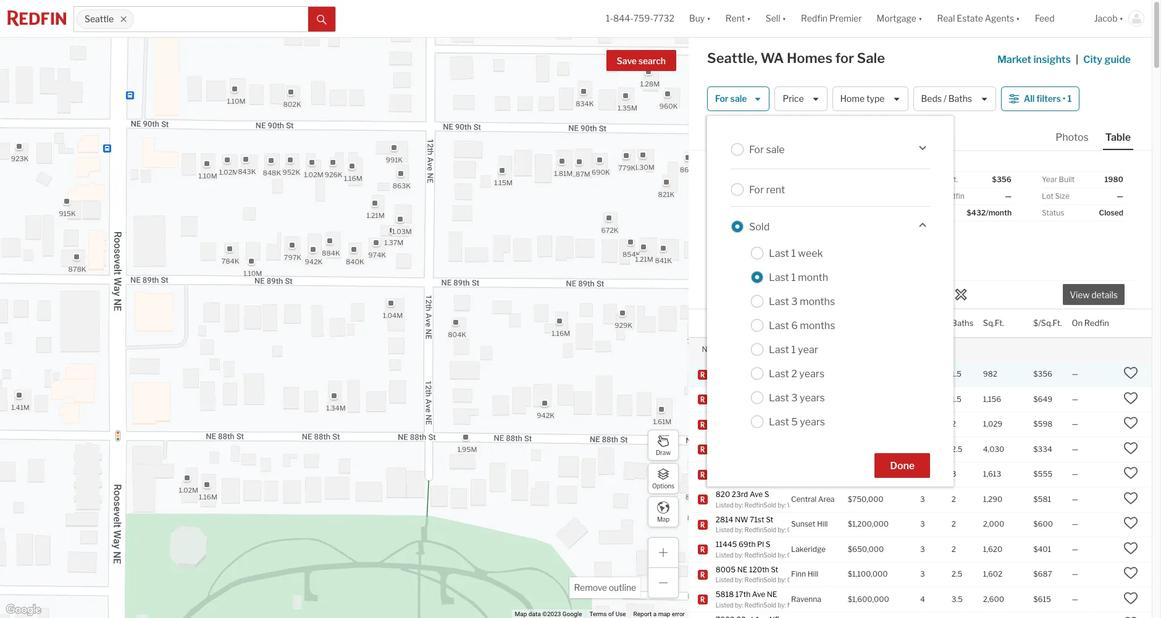 Task type: vqa. For each thing, say whether or not it's contained in the screenshot.
will
no



Task type: locate. For each thing, give the bounding box(es) containing it.
redfin down '500 kirkland ave unit b3' link
[[744, 401, 764, 409]]

on redfin down view details
[[1072, 318, 1109, 328]]

6 last from the top
[[769, 368, 789, 380]]

ave right kirkland
[[762, 390, 776, 399]]

7 last from the top
[[769, 392, 789, 404]]

compass inside 2814 nw 71st st listed by: redfin sold by: compass
[[787, 526, 818, 534]]

beds / baths
[[921, 93, 972, 104]]

1.21m inside 1.21m 1.37m
[[366, 211, 384, 220]]

estate/east up $1,200,000
[[839, 501, 873, 509]]

estate inside 3030 14th ave w #301 listed by: redfin sold by: windermere real estate co.
[[839, 426, 858, 434]]

last 6 months
[[769, 320, 835, 331]]

$600
[[1033, 520, 1053, 529]]

1 vertical spatial 1.16m
[[551, 329, 570, 338]]

690k
[[591, 168, 610, 177]]

4 ▾ from the left
[[918, 13, 922, 24]]

listed down '8005'
[[716, 576, 734, 584]]

7 favorite this home image from the top
[[1123, 541, 1138, 556]]

home type button
[[832, 86, 908, 111]]

hill for sunset hill
[[817, 520, 828, 529]]

s right 23rd
[[764, 490, 769, 499]]

sold down 5818 17th ave ne link
[[764, 601, 776, 609]]

sold down 71st
[[764, 526, 776, 534]]

for sale
[[715, 93, 747, 104], [749, 144, 785, 155]]

1 vertical spatial hill
[[817, 520, 828, 529]]

sunset
[[791, 520, 815, 529]]

estate/east right 'benson hill'
[[839, 376, 873, 384]]

last for last 1 month
[[769, 271, 789, 283]]

real right the queen
[[825, 426, 838, 434]]

central up co.
[[859, 401, 880, 409]]

14th
[[737, 415, 752, 424]]

2 listed from the top
[[716, 401, 734, 409]]

map region
[[0, 0, 744, 618]]

0 vertical spatial 942k
[[304, 257, 322, 266]]

1 favorite this home image from the top
[[1123, 366, 1138, 381]]

1 vertical spatial on redfin
[[1072, 318, 1109, 328]]

2 vertical spatial for
[[749, 184, 764, 195]]

0 vertical spatial years
[[799, 368, 825, 380]]

rent ▾ button
[[726, 0, 751, 37]]

draw
[[656, 449, 671, 456]]

map for map
[[657, 515, 670, 523]]

months for last 3 months
[[800, 296, 835, 307]]

841k
[[655, 257, 672, 265]]

$581
[[1033, 495, 1051, 504]]

982
[[983, 370, 997, 379]]

$356 up $432/month
[[992, 175, 1012, 184]]

city
[[1083, 54, 1102, 65]]

1 compass from the top
[[787, 526, 818, 534]]

for up the 71
[[715, 93, 729, 104]]

2 2.5 from the top
[[952, 570, 962, 579]]

1.5 left 1,156
[[952, 395, 961, 404]]

real right benson
[[825, 376, 838, 384]]

s
[[734, 365, 738, 374], [764, 490, 769, 499], [766, 540, 770, 549]]

1.21m left the 841k
[[635, 255, 653, 264]]

1 vertical spatial years
[[800, 392, 825, 404]]

2.5 left 4,030
[[952, 445, 962, 454]]

0 vertical spatial on redfin
[[930, 191, 964, 201]]

0 horizontal spatial ne
[[737, 565, 747, 574]]

remove seattle image
[[120, 15, 127, 23]]

▾ for jacob ▾
[[1119, 13, 1123, 24]]

2 horizontal spatial 1.16m
[[551, 329, 570, 338]]

ave right 23rd
[[750, 490, 763, 499]]

photos button
[[1053, 131, 1103, 149]]

sold down "120th"
[[764, 576, 776, 584]]

redfin down 71st
[[744, 526, 764, 534]]

sold inside 820 23rd ave s listed by: redfin sold by: windermere real estate/east
[[764, 501, 776, 509]]

location
[[791, 318, 824, 328]]

779k
[[618, 164, 635, 172]]

ne inside 8005 ne 120th st listed by: redfin sold by: compass
[[737, 565, 747, 574]]

▾ right agents
[[1016, 13, 1020, 24]]

1 horizontal spatial map
[[657, 515, 670, 523]]

6 ▾ from the left
[[1119, 13, 1123, 24]]

2 horizontal spatial 1.02m
[[304, 170, 323, 179]]

0 vertical spatial estate/east
[[839, 376, 873, 384]]

1 vertical spatial unit
[[777, 390, 791, 399]]

seattle
[[85, 14, 114, 24]]

central
[[859, 401, 880, 409], [791, 495, 817, 504]]

— down '1980' on the top of the page
[[1117, 191, 1123, 201]]

dialog
[[707, 116, 954, 487]]

0 vertical spatial favorite this home image
[[1123, 516, 1138, 531]]

▾ for buy ▾
[[707, 13, 711, 24]]

1 horizontal spatial sale
[[766, 144, 785, 155]]

2 4 from the top
[[920, 595, 925, 604]]

915k
[[59, 209, 76, 218]]

central area
[[791, 495, 835, 504]]

st right 71st
[[766, 515, 773, 524]]

0 vertical spatial map
[[657, 515, 670, 523]]

— right $598
[[1072, 420, 1078, 429]]

0 vertical spatial 4
[[920, 445, 925, 454]]

ave for ne
[[752, 590, 765, 599]]

for sale up the 71
[[715, 93, 747, 104]]

2 for $1,200,000
[[952, 520, 956, 529]]

1.21m for 1.21m
[[635, 255, 653, 264]]

$615
[[1033, 595, 1051, 604]]

ne right '8005'
[[737, 565, 747, 574]]

months up location
[[800, 296, 835, 307]]

1 vertical spatial baths
[[952, 318, 974, 328]]

on inside on redfin button
[[1072, 318, 1083, 328]]

3 listed from the top
[[716, 426, 734, 434]]

real inside 820 23rd ave s listed by: redfin sold by: windermere real estate/east
[[825, 501, 838, 509]]

5 ▾ from the left
[[1016, 13, 1020, 24]]

hill right benson
[[819, 370, 830, 379]]

table button
[[1103, 131, 1133, 150]]

0 vertical spatial 2.5
[[952, 445, 962, 454]]

estate for 1.5
[[839, 401, 858, 409]]

sold inside 2814 nw 71st st listed by: redfin sold by: compass
[[764, 526, 776, 534]]

6 listed from the top
[[716, 551, 734, 559]]

▾
[[707, 13, 711, 24], [747, 13, 751, 24], [782, 13, 786, 24], [918, 13, 922, 24], [1016, 13, 1020, 24], [1119, 13, 1123, 24]]

real up sunset hill
[[825, 501, 838, 509]]

2 compass from the top
[[787, 576, 818, 584]]

draw button
[[648, 430, 679, 461]]

2 vertical spatial hill
[[808, 570, 818, 579]]

redfin inside 2814 nw 71st st listed by: redfin sold by: compass
[[744, 526, 764, 534]]

compass up lakeridge at bottom
[[787, 526, 818, 534]]

— right $687
[[1072, 570, 1078, 579]]

38
[[796, 365, 806, 374]]

1 left year
[[791, 344, 796, 355]]

details
[[1091, 290, 1118, 300]]

sold up 71st
[[764, 501, 776, 509]]

listed down 820
[[716, 501, 734, 509]]

0 horizontal spatial sale
[[730, 93, 747, 104]]

hill right finn
[[808, 570, 818, 579]]

redfin down the 820 23rd ave s link
[[744, 501, 764, 509]]

8 last from the top
[[769, 416, 789, 428]]

▾ for sell ▾
[[782, 13, 786, 24]]

redfin inside 8005 ne 120th st listed by: redfin sold by: compass
[[744, 576, 764, 584]]

queen
[[791, 420, 814, 429]]

unit
[[772, 365, 787, 374], [777, 390, 791, 399]]

year built
[[1042, 175, 1075, 184]]

0 horizontal spatial on
[[930, 191, 940, 201]]

s inside 820 23rd ave s listed by: redfin sold by: windermere real estate/east
[[764, 490, 769, 499]]

1,156
[[983, 395, 1001, 404]]

#301
[[778, 415, 796, 424]]

4 right the $1,347,000
[[920, 445, 925, 454]]

4 left 3.5
[[920, 595, 925, 604]]

None search field
[[134, 7, 308, 31]]

estate inside "5818 17th ave ne listed by: redfin sold by: modern den real estate + dev"
[[838, 601, 857, 609]]

heading
[[713, 273, 814, 306]]

1 2.5 from the top
[[952, 445, 962, 454]]

estate inside the 500 kirkland ave unit b3 listed by: redfin sold by: windermere real estate central
[[839, 401, 858, 409]]

listed down 2814
[[716, 526, 734, 534]]

1 vertical spatial s
[[764, 490, 769, 499]]

1
[[1067, 93, 1072, 104], [791, 247, 796, 259], [791, 271, 796, 283], [791, 344, 796, 355]]

0 vertical spatial for
[[715, 93, 729, 104]]

1.03m
[[392, 228, 412, 236]]

7732
[[653, 13, 674, 24]]

sold down dr
[[764, 376, 776, 384]]

baths down x-out this home image
[[952, 318, 974, 328]]

1 favorite this home image from the top
[[1123, 516, 1138, 531]]

favorite this home image
[[1123, 516, 1138, 531], [1123, 591, 1138, 606], [1123, 616, 1138, 618]]

ave inside 820 23rd ave s listed by: redfin sold by: windermere real estate/east
[[750, 490, 763, 499]]

1.21m up 1.37m
[[366, 211, 384, 220]]

2 favorite this home image from the top
[[1123, 591, 1138, 606]]

2 vertical spatial s
[[766, 540, 770, 549]]

on down view at the top right of the page
[[1072, 318, 1083, 328]]

estate left agents
[[957, 13, 983, 24]]

ave right 17th
[[752, 590, 765, 599]]

estate for $1,600,000
[[838, 601, 857, 609]]

s right 1315
[[734, 365, 738, 374]]

sold right the previous button image
[[749, 221, 770, 233]]

s inside 11445 69th pl s listed by: redfin sold by: coldwell banker danforth
[[766, 540, 770, 549]]

1 estate/east from the top
[[839, 376, 873, 384]]

1 vertical spatial central
[[791, 495, 817, 504]]

4 windermere from the top
[[787, 501, 824, 509]]

955k
[[689, 557, 707, 565]]

2 vertical spatial years
[[800, 416, 825, 428]]

ave inside the 500 kirkland ave unit b3 listed by: redfin sold by: windermere real estate central
[[762, 390, 776, 399]]

0 vertical spatial for sale
[[715, 93, 747, 104]]

1 last from the top
[[769, 247, 789, 259]]

on
[[930, 191, 940, 201], [1072, 318, 1083, 328]]

$356 up $649
[[1033, 370, 1052, 379]]

0 vertical spatial baths
[[948, 93, 972, 104]]

done button
[[875, 453, 930, 478]]

real right mortgage ▾
[[937, 13, 955, 24]]

unit left "b3"
[[777, 390, 791, 399]]

2
[[791, 368, 797, 380], [952, 420, 956, 429], [952, 495, 956, 504], [952, 520, 956, 529], [952, 545, 956, 554]]

500 kirkland ave unit b3 listed by: redfin sold by: windermere real estate central
[[716, 390, 880, 409]]

built
[[1059, 175, 1075, 184]]

5818
[[716, 590, 734, 599]]

sell ▾
[[766, 13, 786, 24]]

favorite this home image
[[1123, 366, 1138, 381], [1123, 391, 1138, 406], [1123, 416, 1138, 431], [1123, 441, 1138, 456], [1123, 466, 1138, 481], [1123, 491, 1138, 506], [1123, 541, 1138, 556], [1123, 566, 1138, 581]]

0 vertical spatial compass
[[787, 526, 818, 534]]

map down options
[[657, 515, 670, 523]]

1 windermere from the top
[[787, 376, 824, 384]]

sold down w on the bottom right of the page
[[764, 426, 776, 434]]

compass inside 8005 ne 120th st listed by: redfin sold by: compass
[[787, 576, 818, 584]]

▾ right rent
[[747, 13, 751, 24]]

redfin down 5818 17th ave ne link
[[744, 601, 764, 609]]

2 estate/east from the top
[[839, 501, 873, 509]]

months right the '6'
[[800, 320, 835, 331]]

years for last 2 years
[[799, 368, 825, 380]]

7 listed from the top
[[716, 576, 734, 584]]

0 vertical spatial 1.16m
[[344, 174, 362, 183]]

b3
[[793, 390, 803, 399]]

1 left month
[[791, 271, 796, 283]]

4 last from the top
[[769, 320, 789, 331]]

estate/east inside 820 23rd ave s listed by: redfin sold by: windermere real estate/east
[[839, 501, 873, 509]]

sold inside 3030 14th ave w #301 listed by: redfin sold by: windermere real estate co.
[[764, 426, 776, 434]]

1 vertical spatial 1.5
[[952, 395, 961, 404]]

for left rent
[[749, 184, 764, 195]]

for sale inside button
[[715, 93, 747, 104]]

0 vertical spatial $356
[[992, 175, 1012, 184]]

1 for month
[[791, 271, 796, 283]]

w
[[769, 415, 776, 424]]

sold down '500 kirkland ave unit b3' link
[[764, 401, 776, 409]]

1 vertical spatial compass
[[787, 576, 818, 584]]

1 horizontal spatial on redfin
[[1072, 318, 1109, 328]]

google image
[[3, 602, 44, 618]]

listed down 500
[[716, 401, 734, 409]]

2 ▾ from the left
[[747, 13, 751, 24]]

listed down 3030
[[716, 426, 734, 434]]

0 vertical spatial 1.21m
[[366, 211, 384, 220]]

1 vertical spatial 2.5
[[952, 570, 962, 579]]

options
[[652, 482, 674, 489]]

0 horizontal spatial on redfin
[[930, 191, 964, 201]]

for up for rent
[[749, 144, 764, 155]]

redfin down view details
[[1084, 318, 1109, 328]]

1.35m
[[617, 104, 637, 112]]

5 listed from the top
[[716, 526, 734, 534]]

estate/east inside 1315 s puget dr unit c-38 listed by: redfin sold by: windermere real estate/east
[[839, 376, 873, 384]]

0 vertical spatial unit
[[772, 365, 787, 374]]

sq.ft.
[[983, 318, 1004, 328]]

1.5 left 982
[[952, 370, 961, 379]]

last for last 1 year
[[769, 344, 789, 355]]

3 last from the top
[[769, 296, 789, 307]]

1-844-759-7732 link
[[606, 13, 674, 24]]

2,000
[[983, 520, 1004, 529]]

2 vertical spatial 1.16m
[[199, 493, 217, 502]]

0 vertical spatial months
[[800, 296, 835, 307]]

sale inside for sale button
[[730, 93, 747, 104]]

estate right bay
[[839, 401, 858, 409]]

1 vertical spatial on
[[1072, 318, 1083, 328]]

0 vertical spatial st
[[766, 515, 773, 524]]

st
[[766, 515, 773, 524], [771, 565, 778, 574]]

8005 ne 120th st link
[[716, 565, 780, 575]]

2 windermere from the top
[[787, 401, 824, 409]]

unit inside the 500 kirkland ave unit b3 listed by: redfin sold by: windermere real estate central
[[777, 390, 791, 399]]

sold inside 1315 s puget dr unit c-38 listed by: redfin sold by: windermere real estate/east
[[764, 376, 776, 384]]

for
[[715, 93, 729, 104], [749, 144, 764, 155], [749, 184, 764, 195]]

1 horizontal spatial for sale
[[749, 144, 785, 155]]

sold inside 11445 69th pl s listed by: redfin sold by: coldwell banker danforth
[[764, 551, 776, 559]]

1 listed from the top
[[716, 376, 734, 384]]

redfin down 11445 69th pl s link
[[744, 551, 764, 559]]

sold down "pl"
[[764, 551, 776, 559]]

listed down 1315
[[716, 376, 734, 384]]

ave inside "5818 17th ave ne listed by: redfin sold by: modern den real estate + dev"
[[752, 590, 765, 599]]

windermere inside the 500 kirkland ave unit b3 listed by: redfin sold by: windermere real estate central
[[787, 401, 824, 409]]

estate/east
[[839, 376, 873, 384], [839, 501, 873, 509]]

3 windermere from the top
[[787, 426, 824, 434]]

listed inside 8005 ne 120th st listed by: redfin sold by: compass
[[716, 576, 734, 584]]

hill right sunset
[[817, 520, 828, 529]]

11445 69th pl s link
[[716, 540, 780, 550]]

redfin down "120th"
[[744, 576, 764, 584]]

0 horizontal spatial map
[[515, 611, 527, 618]]

listed inside the 500 kirkland ave unit b3 listed by: redfin sold by: windermere real estate central
[[716, 401, 734, 409]]

estate left + in the right of the page
[[838, 601, 857, 609]]

ave inside 3030 14th ave w #301 listed by: redfin sold by: windermere real estate co.
[[754, 415, 767, 424]]

•
[[1063, 93, 1066, 104]]

central left area
[[791, 495, 817, 504]]

0 horizontal spatial 1.21m
[[366, 211, 384, 220]]

1.81m
[[554, 169, 572, 178]]

1 horizontal spatial ne
[[767, 590, 777, 599]]

sale down seattle,
[[730, 93, 747, 104]]

windermere inside 1315 s puget dr unit c-38 listed by: redfin sold by: windermere real estate/east
[[787, 376, 824, 384]]

ave left w on the bottom right of the page
[[754, 415, 767, 424]]

s inside 1315 s puget dr unit c-38 listed by: redfin sold by: windermere real estate/east
[[734, 365, 738, 374]]

1 vertical spatial for sale
[[749, 144, 785, 155]]

▾ right 'sell'
[[782, 13, 786, 24]]

1 vertical spatial months
[[800, 320, 835, 331]]

s for 69th
[[766, 540, 770, 549]]

500 kirkland ave unit b3 link
[[716, 390, 803, 400]]

1 horizontal spatial on
[[1072, 318, 1083, 328]]

1 vertical spatial favorite this home image
[[1123, 591, 1138, 606]]

den
[[811, 601, 823, 609]]

redfin down "3030 14th ave w #301" link
[[744, 426, 764, 434]]

real right den
[[824, 601, 837, 609]]

4 listed from the top
[[716, 501, 734, 509]]

listed inside 2814 nw 71st st listed by: redfin sold by: compass
[[716, 526, 734, 534]]

1 ▾ from the left
[[707, 13, 711, 24]]

1 vertical spatial 942k
[[537, 411, 554, 420]]

market insights link
[[997, 40, 1071, 67]]

2 vertical spatial favorite this home image
[[1123, 616, 1138, 618]]

0 horizontal spatial for sale
[[715, 93, 747, 104]]

1 vertical spatial sale
[[766, 144, 785, 155]]

0 vertical spatial hill
[[819, 370, 830, 379]]

0 vertical spatial sale
[[730, 93, 747, 104]]

1 vertical spatial st
[[771, 565, 778, 574]]

st inside 8005 ne 120th st listed by: redfin sold by: compass
[[771, 565, 778, 574]]

1,613
[[983, 470, 1001, 479]]

0 horizontal spatial 942k
[[304, 257, 322, 266]]

▾ right mortgage at top
[[918, 13, 922, 24]]

1.34m
[[326, 404, 345, 412]]

st right "120th"
[[771, 565, 778, 574]]

1 vertical spatial 4
[[920, 595, 925, 604]]

3
[[791, 296, 798, 307], [791, 392, 798, 404], [920, 470, 925, 479], [952, 470, 956, 479], [920, 495, 925, 504], [920, 520, 925, 529], [920, 545, 925, 554], [920, 570, 925, 579]]

1 vertical spatial estate/east
[[839, 501, 873, 509]]

map left 'data'
[[515, 611, 527, 618]]

beds / baths button
[[913, 86, 996, 111]]

2 for $650,000
[[952, 545, 956, 554]]

3 ▾ from the left
[[782, 13, 786, 24]]

redfin left premier
[[801, 13, 828, 24]]

on down $/sq.
[[930, 191, 940, 201]]

real right bay
[[825, 401, 838, 409]]

puget
[[740, 365, 761, 374]]

▾ right 'jacob'
[[1119, 13, 1123, 24]]

sold inside 8005 ne 120th st listed by: redfin sold by: compass
[[764, 576, 776, 584]]

1.16m
[[344, 174, 362, 183], [551, 329, 570, 338], [199, 493, 217, 502]]

1 vertical spatial ne
[[767, 590, 777, 599]]

— right $649
[[1072, 395, 1078, 404]]

1 horizontal spatial central
[[859, 401, 880, 409]]

anne
[[816, 420, 834, 429]]

1 horizontal spatial 1.21m
[[635, 255, 653, 264]]

2 last from the top
[[769, 271, 789, 283]]

map inside button
[[657, 515, 670, 523]]

redfin down puget
[[744, 376, 764, 384]]

central inside the 500 kirkland ave unit b3 listed by: redfin sold by: windermere real estate central
[[859, 401, 880, 409]]

real inside 1315 s puget dr unit c-38 listed by: redfin sold by: windermere real estate/east
[[825, 376, 838, 384]]

benson
[[791, 370, 818, 379]]

ne down 8005 ne 120th st listed by: redfin sold by: compass
[[767, 590, 777, 599]]

0 vertical spatial s
[[734, 365, 738, 374]]

0 horizontal spatial central
[[791, 495, 817, 504]]

ave
[[762, 390, 776, 399], [754, 415, 767, 424], [750, 490, 763, 499], [752, 590, 765, 599]]

week
[[798, 247, 823, 259]]

5 last from the top
[[769, 344, 789, 355]]

st inside 2814 nw 71st st listed by: redfin sold by: compass
[[766, 515, 773, 524]]

1 1.5 from the top
[[952, 370, 961, 379]]

1 vertical spatial map
[[515, 611, 527, 618]]

bay
[[811, 395, 825, 404]]

compass up ravenna
[[787, 576, 818, 584]]

2.5
[[952, 445, 962, 454], [952, 570, 962, 579]]

remove outline button
[[570, 577, 640, 598]]

nw
[[735, 515, 748, 524]]

— right $581
[[1072, 495, 1078, 504]]

1 horizontal spatial $356
[[1033, 370, 1052, 379]]

0 vertical spatial 1.5
[[952, 370, 961, 379]]

mortgage ▾ button
[[877, 0, 922, 37]]

0 vertical spatial ne
[[737, 565, 747, 574]]

years for last 5 years
[[800, 416, 825, 428]]

1 vertical spatial 1.21m
[[635, 255, 653, 264]]

on redfin down $/sq. ft.
[[930, 191, 964, 201]]

804k
[[448, 330, 466, 339]]

8 listed from the top
[[716, 601, 734, 609]]

real estate agents ▾
[[937, 13, 1020, 24]]

0 horizontal spatial 1.16m
[[199, 493, 217, 502]]

listed down 11445 on the right bottom of page
[[716, 551, 734, 559]]

guide
[[1105, 54, 1131, 65]]

for sale up for rent
[[749, 144, 785, 155]]

929k
[[614, 321, 632, 330]]

banker
[[813, 551, 834, 559]]

last for last 6 months
[[769, 320, 789, 331]]

redfin inside 11445 69th pl s listed by: redfin sold by: coldwell banker danforth
[[744, 551, 764, 559]]

2 vertical spatial 1.10m
[[243, 270, 262, 278]]

0 horizontal spatial $356
[[992, 175, 1012, 184]]

▾ right buy
[[707, 13, 711, 24]]

1315 s puget dr unit c-38 listed by: redfin sold by: windermere real estate/east
[[716, 365, 873, 384]]

listed down the 5818
[[716, 601, 734, 609]]

1 horizontal spatial 1.16m
[[344, 174, 362, 183]]

price
[[783, 93, 804, 104]]

— down on redfin button
[[1072, 370, 1078, 379]]

0 vertical spatial central
[[859, 401, 880, 409]]



Task type: describe. For each thing, give the bounding box(es) containing it.
1 horizontal spatial 1.02m
[[219, 168, 238, 177]]

redfin inside 820 23rd ave s listed by: redfin sold by: windermere real estate/east
[[744, 501, 764, 509]]

favorite button checkbox
[[896, 154, 917, 175]]

st for 2814 nw 71st st
[[766, 515, 773, 524]]

windermere inside 820 23rd ave s listed by: redfin sold by: windermere real estate/east
[[787, 501, 824, 509]]

year
[[1042, 175, 1057, 184]]

3030 14th ave w #301 link
[[716, 415, 796, 425]]

map button
[[648, 497, 679, 527]]

sell ▾ button
[[758, 0, 794, 37]]

1 inside button
[[1067, 93, 1072, 104]]

— right $615
[[1072, 595, 1078, 604]]

buy ▾
[[689, 13, 711, 24]]

redfin inside 3030 14th ave w #301 listed by: redfin sold by: windermere real estate co.
[[744, 426, 764, 434]]

save
[[617, 56, 637, 66]]

1 4 from the top
[[920, 445, 925, 454]]

redfin premier
[[801, 13, 862, 24]]

months for last 6 months
[[800, 320, 835, 331]]

listed inside 820 23rd ave s listed by: redfin sold by: windermere real estate/east
[[716, 501, 734, 509]]

926k
[[324, 170, 342, 179]]

finn hill
[[791, 570, 818, 579]]

report a map error
[[633, 611, 685, 618]]

use
[[616, 611, 626, 618]]

— right $401
[[1072, 545, 1078, 554]]

sell ▾ button
[[766, 0, 786, 37]]

848k
[[263, 168, 281, 177]]

1.87m
[[571, 170, 590, 178]]

2814
[[716, 515, 733, 524]]

estate inside dropdown button
[[957, 13, 983, 24]]

2 1.5 from the top
[[952, 395, 961, 404]]

benson hill
[[791, 370, 830, 379]]

$334
[[1033, 445, 1052, 454]]

1 for week
[[791, 247, 796, 259]]

view details
[[1070, 290, 1118, 300]]

nearby homes that match your criteria
[[702, 344, 835, 354]]

real inside dropdown button
[[937, 13, 955, 24]]

rent ▾
[[726, 13, 751, 24]]

1 vertical spatial $356
[[1033, 370, 1052, 379]]

st for 8005 ne 120th st
[[771, 565, 778, 574]]

moss
[[791, 395, 810, 404]]

previous button image
[[719, 220, 731, 233]]

last for last 5 years
[[769, 416, 789, 428]]

sold inside "5818 17th ave ne listed by: redfin sold by: modern den real estate + dev"
[[764, 601, 776, 609]]

report a map error link
[[633, 611, 685, 618]]

feed
[[1035, 13, 1055, 24]]

last 1 week
[[769, 247, 823, 259]]

$1,200,000
[[848, 520, 889, 529]]

listed inside 3030 14th ave w #301 listed by: redfin sold by: windermere real estate co.
[[716, 426, 734, 434]]

2814 nw 71st st listed by: redfin sold by: compass
[[716, 515, 818, 534]]

sale inside dialog
[[766, 144, 785, 155]]

redfin down ft.
[[942, 191, 964, 201]]

match
[[770, 344, 791, 354]]

listed inside 11445 69th pl s listed by: redfin sold by: coldwell banker danforth
[[716, 551, 734, 559]]

remove outline
[[574, 582, 636, 593]]

estate for 2
[[839, 426, 858, 434]]

$/sq. ft.
[[930, 175, 958, 184]]

©2023
[[542, 611, 561, 618]]

homes
[[729, 344, 752, 354]]

years for last 3 years
[[800, 392, 825, 404]]

photos
[[1056, 132, 1089, 143]]

71st
[[750, 515, 764, 524]]

last 5 years
[[769, 416, 825, 428]]

2 for $750,000
[[952, 495, 956, 504]]

windermere inside 3030 14th ave w #301 listed by: redfin sold by: windermere real estate co.
[[787, 426, 824, 434]]

city guide link
[[1083, 52, 1133, 67]]

821k
[[658, 190, 674, 199]]

$/sq.ft. button
[[1033, 309, 1062, 337]]

favorite this home image for $615
[[1123, 591, 1138, 606]]

4 favorite this home image from the top
[[1123, 441, 1138, 456]]

insights
[[1033, 54, 1071, 65]]

hill for benson hill
[[819, 370, 830, 379]]

status
[[1042, 208, 1064, 217]]

|
[[1076, 54, 1078, 65]]

dialog containing for sale
[[707, 116, 954, 487]]

2 favorite this home image from the top
[[1123, 391, 1138, 406]]

last for last 3 months
[[769, 296, 789, 307]]

redfin inside button
[[1084, 318, 1109, 328]]

redfin inside 1315 s puget dr unit c-38 listed by: redfin sold by: windermere real estate/east
[[744, 376, 764, 384]]

photo of 1315 s puget dr unit c-38, renton, wa 98055 image
[[707, 151, 920, 309]]

6 favorite this home image from the top
[[1123, 491, 1138, 506]]

favorite this home image for $600
[[1123, 516, 1138, 531]]

1.41m
[[11, 403, 29, 412]]

hill for finn hill
[[808, 570, 818, 579]]

compass for finn
[[787, 576, 818, 584]]

3030
[[716, 415, 735, 424]]

884k
[[321, 249, 340, 257]]

5 favorite this home image from the top
[[1123, 466, 1138, 481]]

rent
[[726, 13, 745, 24]]

map for map data ©2023 google
[[515, 611, 527, 618]]

1 horizontal spatial 942k
[[537, 411, 554, 420]]

1980
[[1105, 175, 1123, 184]]

last 1 year
[[769, 344, 818, 355]]

ave for w
[[754, 415, 767, 424]]

— right $334
[[1072, 445, 1078, 454]]

error
[[672, 611, 685, 618]]

favorite button image
[[896, 154, 917, 175]]

buy
[[689, 13, 705, 24]]

terms
[[589, 611, 607, 618]]

redfin inside "5818 17th ave ne listed by: redfin sold by: modern den real estate + dev"
[[744, 601, 764, 609]]

17th
[[735, 590, 751, 599]]

1,620
[[983, 545, 1003, 554]]

real inside "5818 17th ave ne listed by: redfin sold by: modern den real estate + dev"
[[824, 601, 837, 609]]

69th
[[739, 540, 756, 549]]

last for last 3 years
[[769, 392, 789, 404]]

home
[[840, 93, 865, 104]]

sold inside the 500 kirkland ave unit b3 listed by: redfin sold by: windermere real estate central
[[764, 401, 776, 409]]

$401
[[1033, 545, 1051, 554]]

— right $600 at bottom right
[[1072, 520, 1078, 529]]

listed inside 1315 s puget dr unit c-38 listed by: redfin sold by: windermere real estate/east
[[716, 376, 734, 384]]

buy ▾ button
[[682, 0, 718, 37]]

— right the $555
[[1072, 470, 1078, 479]]

8 favorite this home image from the top
[[1123, 566, 1138, 581]]

last for last 2 years
[[769, 368, 789, 380]]

0 vertical spatial on
[[930, 191, 940, 201]]

2,600
[[983, 595, 1004, 604]]

closed
[[1099, 208, 1123, 217]]

991k
[[386, 155, 402, 164]]

baths inside button
[[948, 93, 972, 104]]

price button
[[775, 86, 827, 111]]

1 for year
[[791, 344, 796, 355]]

premier
[[829, 13, 862, 24]]

mortgage
[[877, 13, 916, 24]]

submit search image
[[317, 15, 327, 25]]

redfin inside "button"
[[801, 13, 828, 24]]

listed inside "5818 17th ave ne listed by: redfin sold by: modern den real estate + dev"
[[716, 601, 734, 609]]

ne inside "5818 17th ave ne listed by: redfin sold by: modern den real estate + dev"
[[767, 590, 777, 599]]

3030 14th ave w #301 listed by: redfin sold by: windermere real estate co.
[[716, 415, 868, 434]]

1 vertical spatial for
[[749, 144, 764, 155]]

last 3 months
[[769, 296, 835, 307]]

0 horizontal spatial 1.02m
[[179, 486, 198, 495]]

$650,000
[[848, 545, 884, 554]]

compass for sunset
[[787, 526, 818, 534]]

1.21m for 1.21m 1.37m
[[366, 211, 384, 220]]

797k
[[284, 253, 301, 262]]

for rent
[[749, 184, 785, 195]]

nearby
[[702, 344, 727, 354]]

ave for s
[[750, 490, 763, 499]]

/
[[944, 93, 947, 104]]

unit inside 1315 s puget dr unit c-38 listed by: redfin sold by: windermere real estate/east
[[772, 365, 787, 374]]

▾ for mortgage ▾
[[918, 13, 922, 24]]

dr
[[763, 365, 771, 374]]

real inside 3030 14th ave w #301 listed by: redfin sold by: windermere real estate co.
[[825, 426, 838, 434]]

854k
[[622, 250, 640, 259]]

▾ for rent ▾
[[747, 13, 751, 24]]

x-out this home image
[[954, 287, 968, 302]]

last 3 years
[[769, 392, 825, 404]]

s for 23rd
[[764, 490, 769, 499]]

1 vertical spatial 1.10m
[[198, 172, 217, 180]]

map
[[658, 611, 670, 618]]

0 vertical spatial 1.10m
[[227, 97, 245, 105]]

23rd
[[732, 490, 748, 499]]

redfin inside the 500 kirkland ave unit b3 listed by: redfin sold by: windermere real estate central
[[744, 401, 764, 409]]

— up $432/month
[[1005, 191, 1012, 201]]

820 23rd ave s link
[[716, 490, 780, 500]]

queen anne
[[791, 420, 834, 429]]

672k
[[601, 226, 618, 235]]

last for last 1 week
[[769, 247, 789, 259]]

3 favorite this home image from the top
[[1123, 616, 1138, 618]]

for inside button
[[715, 93, 729, 104]]

terms of use
[[589, 611, 626, 618]]

ave for unit
[[762, 390, 776, 399]]

real inside the 500 kirkland ave unit b3 listed by: redfin sold by: windermere real estate central
[[825, 401, 838, 409]]

923k
[[11, 154, 28, 163]]

view
[[1070, 290, 1090, 300]]

redfin premier button
[[794, 0, 869, 37]]

3 favorite this home image from the top
[[1123, 416, 1138, 431]]



